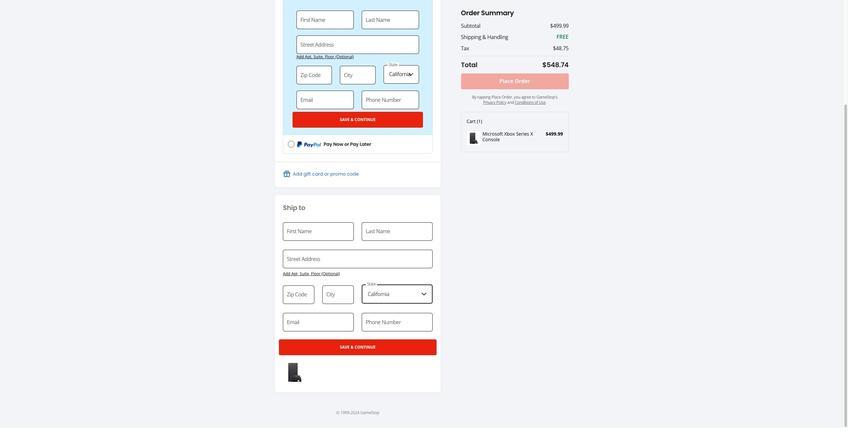 Task type: describe. For each thing, give the bounding box(es) containing it.
microsoft xbox series x console image
[[283, 361, 307, 385]]

microsoft xbox series x console image
[[467, 132, 481, 145]]



Task type: locate. For each thing, give the bounding box(es) containing it.
None telephone field
[[362, 91, 419, 109]]

None email field
[[297, 91, 354, 109], [283, 313, 354, 332], [297, 91, 354, 109], [283, 313, 354, 332]]

None text field
[[362, 11, 419, 29], [297, 36, 419, 54], [283, 223, 354, 241], [283, 250, 433, 269], [283, 286, 315, 304], [322, 286, 354, 304], [362, 11, 419, 29], [297, 36, 419, 54], [283, 223, 354, 241], [283, 250, 433, 269], [283, 286, 315, 304], [322, 286, 354, 304]]

None telephone field
[[362, 313, 433, 332]]

tab list
[[283, 0, 433, 154]]

gift card image
[[283, 170, 291, 178]]

None text field
[[297, 11, 354, 29], [297, 66, 332, 85], [340, 66, 376, 85], [362, 223, 433, 241], [297, 11, 354, 29], [297, 66, 332, 85], [340, 66, 376, 85], [362, 223, 433, 241]]



Task type: vqa. For each thing, say whether or not it's contained in the screenshot.
phone field
yes



